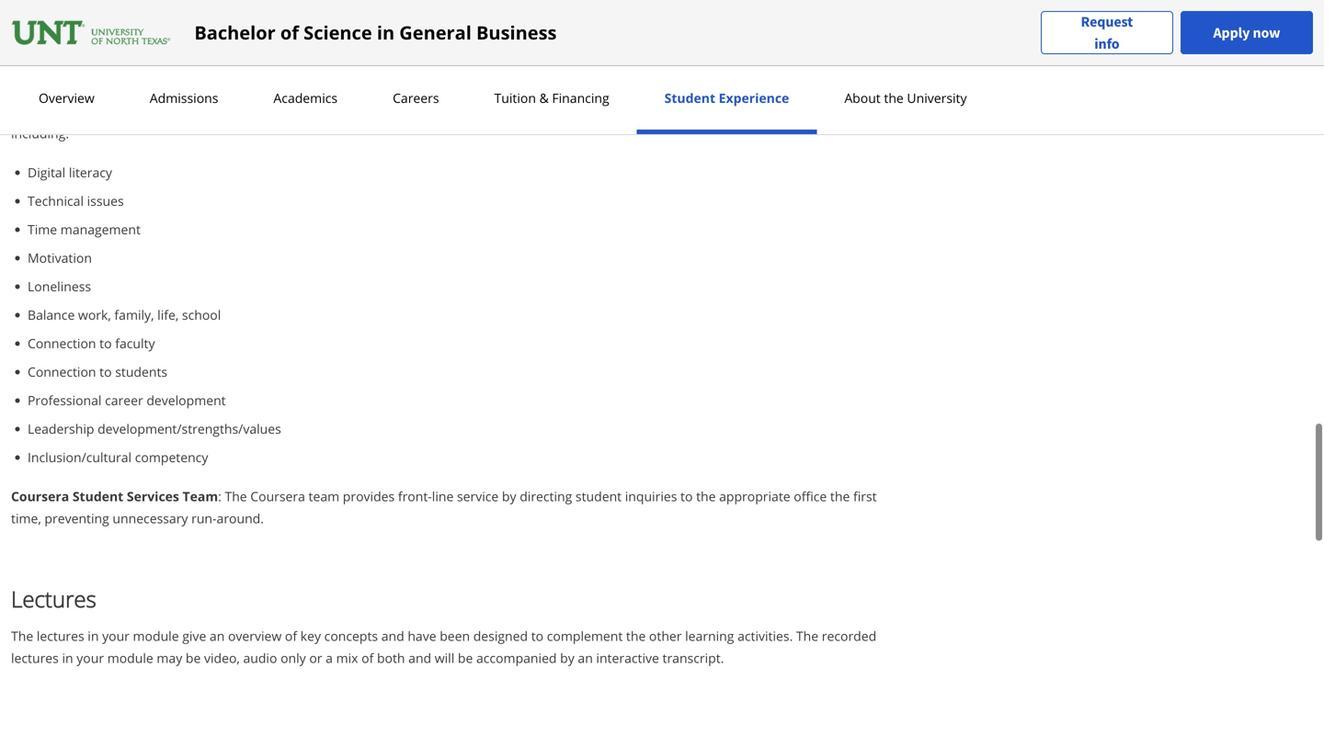 Task type: locate. For each thing, give the bounding box(es) containing it.
to inside connection to faculty list item
[[99, 335, 112, 352]]

to left faculty
[[99, 335, 112, 352]]

the left recorded
[[797, 628, 819, 645]]

1 horizontal spatial the
[[225, 488, 247, 505]]

school
[[828, 80, 867, 98], [182, 306, 221, 324]]

1 vertical spatial mentors
[[544, 103, 594, 120]]

2 vertical spatial in
[[62, 650, 73, 667]]

by down complement
[[560, 650, 575, 667]]

to right inquiries
[[681, 488, 693, 505]]

key
[[301, 628, 321, 645]]

inclusion/cultural
[[28, 449, 132, 466]]

mentoring
[[184, 103, 247, 120]]

their
[[86, 103, 114, 120]]

by inside : the coursera team provides front-line service by directing student inquiries to the appropriate office the first time, preventing unnecessary run-around.
[[502, 488, 517, 505]]

inquiries
[[625, 488, 677, 505]]

the
[[884, 89, 904, 107], [696, 488, 716, 505], [831, 488, 850, 505], [626, 628, 646, 645]]

by right service
[[502, 488, 517, 505]]

or left email. on the left of page
[[488, 103, 501, 120]]

2 horizontal spatial in
[[377, 20, 395, 45]]

: inside : the coursera team provides front-line service by directing student inquiries to the appropriate office the first time, preventing unnecessary run-around.
[[218, 488, 222, 505]]

request info button
[[1041, 11, 1174, 55]]

student left experience
[[665, 89, 716, 107]]

: inside : mentors provide insight, guidance, and resources to students as they acclimate to online learning and returning to school to complete their degree. all mentoring services are available via zoom, phone, or email. mentors address challenges of online learning, including:
[[134, 80, 138, 98]]

overview
[[228, 628, 282, 645]]

coursera inside : the coursera team provides front-line service by directing student inquiries to the appropriate office the first time, preventing unnecessary run-around.
[[250, 488, 305, 505]]

school right life,
[[182, 306, 221, 324]]

connection up professional
[[28, 363, 96, 381]]

0 vertical spatial list
[[18, 0, 879, 60]]

1 horizontal spatial mentors
[[544, 103, 594, 120]]

an up video,
[[210, 628, 225, 645]]

of left science
[[280, 20, 299, 45]]

coursera student services team
[[11, 488, 218, 505]]

balance work, family, life, school
[[28, 306, 221, 324]]

front-
[[398, 488, 432, 505]]

0 vertical spatial school
[[828, 80, 867, 98]]

0 vertical spatial services
[[82, 80, 134, 98]]

0 vertical spatial students
[[456, 80, 508, 98]]

run-
[[191, 510, 217, 528]]

student
[[665, 89, 716, 107], [73, 488, 123, 505]]

0 vertical spatial in
[[377, 20, 395, 45]]

work,
[[78, 306, 111, 324]]

the left appropriate
[[696, 488, 716, 505]]

1 horizontal spatial student
[[665, 89, 716, 107]]

0 vertical spatial your
[[102, 628, 130, 645]]

give
[[182, 628, 206, 645]]

mentors up all
[[141, 80, 191, 98]]

online up challenges on the top
[[633, 80, 671, 98]]

complement
[[547, 628, 623, 645]]

of right challenges on the top
[[715, 103, 727, 120]]

the
[[225, 488, 247, 505], [11, 628, 33, 645], [797, 628, 819, 645]]

0 horizontal spatial coursera
[[11, 488, 69, 505]]

recorded
[[822, 628, 877, 645]]

available
[[325, 103, 378, 120]]

overview
[[39, 89, 95, 107]]

leadership development/strengths/values list item
[[28, 419, 879, 439]]

balance work, family, life, school list item
[[28, 305, 879, 325]]

mentors down acclimate
[[544, 103, 594, 120]]

students up phone,
[[456, 80, 508, 98]]

and left returning
[[727, 80, 749, 98]]

2 list from the top
[[18, 163, 879, 467]]

module
[[133, 628, 179, 645], [107, 650, 153, 667]]

services up their
[[82, 80, 134, 98]]

1 vertical spatial school
[[182, 306, 221, 324]]

to down connection to faculty
[[99, 363, 112, 381]]

2 horizontal spatial the
[[797, 628, 819, 645]]

the up interactive
[[626, 628, 646, 645]]

:
[[134, 80, 138, 98], [218, 488, 222, 505]]

management
[[61, 221, 141, 238]]

an down complement
[[578, 650, 593, 667]]

coursera up around.
[[250, 488, 305, 505]]

and up available
[[351, 80, 374, 98]]

1 vertical spatial an
[[578, 650, 593, 667]]

the inside : the coursera team provides front-line service by directing student inquiries to the appropriate office the first time, preventing unnecessary run-around.
[[225, 488, 247, 505]]

student experience link
[[659, 89, 795, 107]]

the right about
[[884, 89, 904, 107]]

0 horizontal spatial by
[[502, 488, 517, 505]]

module up may
[[133, 628, 179, 645]]

0 vertical spatial learning
[[674, 80, 723, 98]]

1 be from the left
[[186, 650, 201, 667]]

services up unnecessary
[[127, 488, 179, 505]]

be down give
[[186, 650, 201, 667]]

1 vertical spatial connection
[[28, 363, 96, 381]]

motivation
[[28, 249, 92, 267]]

1 list from the top
[[18, 0, 879, 60]]

of left key
[[285, 628, 297, 645]]

1 vertical spatial or
[[309, 650, 322, 667]]

careers
[[393, 89, 439, 107]]

mentors
[[141, 80, 191, 98], [544, 103, 594, 120]]

0 horizontal spatial mentors
[[141, 80, 191, 98]]

module left may
[[107, 650, 153, 667]]

time management list item
[[28, 220, 879, 239]]

loneliness list item
[[28, 277, 879, 296]]

1 vertical spatial students
[[115, 363, 167, 381]]

0 vertical spatial by
[[502, 488, 517, 505]]

about the university link
[[839, 89, 973, 107]]

student up preventing
[[73, 488, 123, 505]]

tuition & financing
[[494, 89, 610, 107]]

admissions link
[[144, 89, 224, 107]]

financing
[[552, 89, 610, 107]]

the up around.
[[225, 488, 247, 505]]

0 vertical spatial mentors
[[141, 80, 191, 98]]

request info
[[1081, 12, 1133, 53]]

1 horizontal spatial be
[[458, 650, 473, 667]]

0 vertical spatial online
[[633, 80, 671, 98]]

only
[[281, 650, 306, 667]]

list
[[18, 0, 879, 60], [18, 163, 879, 467]]

concepts
[[324, 628, 378, 645]]

connection to students
[[28, 363, 167, 381]]

0 horizontal spatial be
[[186, 650, 201, 667]]

learning
[[674, 80, 723, 98], [685, 628, 734, 645]]

are
[[302, 103, 321, 120]]

1 vertical spatial module
[[107, 650, 153, 667]]

coursera up "time,"
[[11, 488, 69, 505]]

online
[[633, 80, 671, 98], [731, 103, 768, 120]]

of
[[280, 20, 299, 45], [715, 103, 727, 120], [285, 628, 297, 645], [362, 650, 374, 667]]

1 vertical spatial your
[[77, 650, 104, 667]]

1 horizontal spatial or
[[488, 103, 501, 120]]

1 horizontal spatial :
[[218, 488, 222, 505]]

1 vertical spatial by
[[560, 650, 575, 667]]

0 horizontal spatial student
[[73, 488, 123, 505]]

and
[[351, 80, 374, 98], [727, 80, 749, 98], [381, 628, 404, 645], [409, 650, 432, 667]]

learning up challenges on the top
[[674, 80, 723, 98]]

family,
[[114, 306, 154, 324]]

0 horizontal spatial students
[[115, 363, 167, 381]]

your down lectures
[[77, 650, 104, 667]]

0 vertical spatial or
[[488, 103, 501, 120]]

1 vertical spatial learning
[[685, 628, 734, 645]]

connection to faculty
[[28, 335, 155, 352]]

now
[[1253, 23, 1281, 42]]

0 vertical spatial lectures
[[37, 628, 84, 645]]

1 horizontal spatial students
[[456, 80, 508, 98]]

1 horizontal spatial school
[[828, 80, 867, 98]]

0 horizontal spatial an
[[210, 628, 225, 645]]

2 connection from the top
[[28, 363, 96, 381]]

or
[[488, 103, 501, 120], [309, 650, 322, 667]]

professional
[[28, 392, 102, 409]]

0 horizontal spatial :
[[134, 80, 138, 98]]

1 horizontal spatial an
[[578, 650, 593, 667]]

issues
[[87, 192, 124, 210]]

your
[[102, 628, 130, 645], [77, 650, 104, 667]]

: up degree.
[[134, 80, 138, 98]]

0 horizontal spatial online
[[633, 80, 671, 98]]

1 vertical spatial online
[[731, 103, 768, 120]]

: up around.
[[218, 488, 222, 505]]

address
[[598, 103, 645, 120]]

to up phone,
[[440, 80, 452, 98]]

employer information sessions list item
[[28, 40, 879, 60]]

be
[[186, 650, 201, 667], [458, 650, 473, 667]]

connection inside list item
[[28, 363, 96, 381]]

&
[[540, 89, 549, 107]]

bachelor
[[194, 20, 276, 45]]

0 horizontal spatial school
[[182, 306, 221, 324]]

students down faculty
[[115, 363, 167, 381]]

connection inside list item
[[28, 335, 96, 352]]

1 vertical spatial in
[[88, 628, 99, 645]]

virtual
[[28, 13, 67, 30]]

guidance,
[[290, 80, 348, 98]]

2 coursera from the left
[[250, 488, 305, 505]]

0 horizontal spatial in
[[62, 650, 73, 667]]

apply now button
[[1181, 11, 1314, 54]]

0 vertical spatial student
[[665, 89, 716, 107]]

0 vertical spatial an
[[210, 628, 225, 645]]

resources
[[378, 80, 437, 98]]

1 vertical spatial list
[[18, 163, 879, 467]]

professional career development list item
[[28, 391, 879, 410]]

your left give
[[102, 628, 130, 645]]

1 vertical spatial :
[[218, 488, 222, 505]]

1 vertical spatial lectures
[[11, 650, 59, 667]]

1 horizontal spatial coursera
[[250, 488, 305, 505]]

school right returning
[[828, 80, 867, 98]]

connection
[[28, 335, 96, 352], [28, 363, 96, 381]]

student
[[576, 488, 622, 505]]

experience
[[719, 89, 790, 107]]

or left "a"
[[309, 650, 322, 667]]

1 vertical spatial services
[[127, 488, 179, 505]]

accompanied
[[476, 650, 557, 667]]

be right 'will'
[[458, 650, 473, 667]]

online down returning
[[731, 103, 768, 120]]

of inside : mentors provide insight, guidance, and resources to students as they acclimate to online learning and returning to school to complete their degree. all mentoring services are available via zoom, phone, or email. mentors address challenges of online learning, including:
[[715, 103, 727, 120]]

tuition
[[494, 89, 536, 107]]

employer information sessions
[[28, 41, 215, 59]]

connection down "balance"
[[28, 335, 96, 352]]

to up address at the left
[[618, 80, 630, 98]]

team
[[309, 488, 340, 505]]

0 vertical spatial connection
[[28, 335, 96, 352]]

1 horizontal spatial by
[[560, 650, 575, 667]]

the down lectures
[[11, 628, 33, 645]]

to up accompanied
[[531, 628, 544, 645]]

1 connection from the top
[[28, 335, 96, 352]]

0 vertical spatial :
[[134, 80, 138, 98]]

0 horizontal spatial or
[[309, 650, 322, 667]]

academics
[[274, 89, 338, 107]]

returning
[[753, 80, 809, 98]]

by
[[502, 488, 517, 505], [560, 650, 575, 667]]

learning up transcript.
[[685, 628, 734, 645]]



Task type: describe. For each thing, give the bounding box(es) containing it.
: for mentoring services
[[134, 80, 138, 98]]

may
[[157, 650, 182, 667]]

bachelor of science in general business
[[194, 20, 557, 45]]

to inside the lectures in your module give an overview of key concepts and have been designed to complement the other learning activities. the recorded lectures in your module may be video, audio only or a mix of both and will be accompanied by an interactive transcript.
[[531, 628, 544, 645]]

virtual career fairs list item
[[28, 12, 879, 31]]

university of north texas image
[[11, 18, 172, 47]]

sessions
[[163, 41, 215, 59]]

to up learning,
[[812, 80, 825, 98]]

email.
[[504, 103, 540, 120]]

2 be from the left
[[458, 650, 473, 667]]

transcript.
[[663, 650, 724, 667]]

acclimate
[[558, 80, 614, 98]]

to up including:
[[11, 103, 23, 120]]

inclusion/cultural competency list item
[[28, 448, 879, 467]]

designed
[[473, 628, 528, 645]]

digital literacy
[[28, 164, 112, 181]]

: mentors provide insight, guidance, and resources to students as they acclimate to online learning and returning to school to complete their degree. all mentoring services are available via zoom, phone, or email. mentors address challenges of online learning, including:
[[11, 80, 867, 142]]

technical issues
[[28, 192, 124, 210]]

apply now
[[1214, 23, 1281, 42]]

fairs
[[114, 13, 142, 30]]

a
[[326, 650, 333, 667]]

mix
[[336, 650, 358, 667]]

school inside list item
[[182, 306, 221, 324]]

business
[[476, 20, 557, 45]]

connection to faculty list item
[[28, 334, 879, 353]]

university
[[907, 89, 967, 107]]

motivation list item
[[28, 248, 879, 268]]

1 horizontal spatial in
[[88, 628, 99, 645]]

of right mix
[[362, 650, 374, 667]]

connection for connection to faculty
[[28, 335, 96, 352]]

academics link
[[268, 89, 343, 107]]

science
[[304, 20, 372, 45]]

the inside the lectures in your module give an overview of key concepts and have been designed to complement the other learning activities. the recorded lectures in your module may be video, audio only or a mix of both and will be accompanied by an interactive transcript.
[[626, 628, 646, 645]]

the left first
[[831, 488, 850, 505]]

0 horizontal spatial the
[[11, 628, 33, 645]]

career
[[105, 392, 143, 409]]

phone,
[[442, 103, 484, 120]]

list containing virtual career fairs
[[18, 0, 879, 60]]

literacy
[[69, 164, 112, 181]]

by inside the lectures in your module give an overview of key concepts and have been designed to complement the other learning activities. the recorded lectures in your module may be video, audio only or a mix of both and will be accompanied by an interactive transcript.
[[560, 650, 575, 667]]

audio
[[243, 650, 277, 667]]

leadership development/strengths/values
[[28, 420, 281, 438]]

service
[[457, 488, 499, 505]]

: for coursera student services team
[[218, 488, 222, 505]]

appropriate
[[719, 488, 791, 505]]

learning inside the lectures in your module give an overview of key concepts and have been designed to complement the other learning activities. the recorded lectures in your module may be video, audio only or a mix of both and will be accompanied by an interactive transcript.
[[685, 628, 734, 645]]

request
[[1081, 12, 1133, 31]]

learning,
[[771, 103, 824, 120]]

digital literacy list item
[[28, 163, 879, 182]]

tuition & financing link
[[489, 89, 615, 107]]

inclusion/cultural competency
[[28, 449, 208, 466]]

have
[[408, 628, 437, 645]]

school inside : mentors provide insight, guidance, and resources to students as they acclimate to online learning and returning to school to complete their degree. all mentoring services are available via zoom, phone, or email. mentors address challenges of online learning, including:
[[828, 80, 867, 98]]

or inside : mentors provide insight, guidance, and resources to students as they acclimate to online learning and returning to school to complete their degree. all mentoring services are available via zoom, phone, or email. mentors address challenges of online learning, including:
[[488, 103, 501, 120]]

virtual career fairs
[[28, 13, 142, 30]]

they
[[528, 80, 554, 98]]

list containing digital literacy
[[18, 163, 879, 467]]

office
[[794, 488, 827, 505]]

technical issues list item
[[28, 191, 879, 211]]

connection to students list item
[[28, 362, 879, 382]]

student experience
[[665, 89, 790, 107]]

development
[[147, 392, 226, 409]]

admissions
[[150, 89, 218, 107]]

apply
[[1214, 23, 1250, 42]]

students inside list item
[[115, 363, 167, 381]]

to inside : the coursera team provides front-line service by directing student inquiries to the appropriate office the first time, preventing unnecessary run-around.
[[681, 488, 693, 505]]

provides
[[343, 488, 395, 505]]

degree.
[[118, 103, 163, 120]]

unnecessary
[[113, 510, 188, 528]]

connection for connection to students
[[28, 363, 96, 381]]

about the university
[[845, 89, 967, 107]]

balance
[[28, 306, 75, 324]]

video,
[[204, 650, 240, 667]]

activities.
[[738, 628, 793, 645]]

zoom,
[[401, 103, 439, 120]]

competency
[[135, 449, 208, 466]]

and down have at the bottom of the page
[[409, 650, 432, 667]]

time management
[[28, 221, 141, 238]]

the lectures in your module give an overview of key concepts and have been designed to complement the other learning activities. the recorded lectures in your module may be video, audio only or a mix of both and will be accompanied by an interactive transcript.
[[11, 628, 877, 667]]

employer
[[28, 41, 85, 59]]

and up both
[[381, 628, 404, 645]]

development/strengths/values
[[98, 420, 281, 438]]

0 vertical spatial module
[[133, 628, 179, 645]]

team
[[183, 488, 218, 505]]

services
[[251, 103, 298, 120]]

time
[[28, 221, 57, 238]]

all
[[166, 103, 181, 120]]

mentoring services
[[11, 80, 134, 98]]

both
[[377, 650, 405, 667]]

provide
[[195, 80, 240, 98]]

1 horizontal spatial online
[[731, 103, 768, 120]]

professional career development
[[28, 392, 226, 409]]

general
[[399, 20, 472, 45]]

will
[[435, 650, 455, 667]]

life,
[[157, 306, 179, 324]]

career
[[70, 13, 110, 30]]

been
[[440, 628, 470, 645]]

other
[[649, 628, 682, 645]]

interactive
[[596, 650, 659, 667]]

about
[[845, 89, 881, 107]]

leadership
[[28, 420, 94, 438]]

learning inside : mentors provide insight, guidance, and resources to students as they acclimate to online learning and returning to school to complete their degree. all mentoring services are available via zoom, phone, or email. mentors address challenges of online learning, including:
[[674, 80, 723, 98]]

overview link
[[33, 89, 100, 107]]

to inside connection to students list item
[[99, 363, 112, 381]]

challenges
[[649, 103, 712, 120]]

students inside : mentors provide insight, guidance, and resources to students as they acclimate to online learning and returning to school to complete their degree. all mentoring services are available via zoom, phone, or email. mentors address challenges of online learning, including:
[[456, 80, 508, 98]]

technical
[[28, 192, 84, 210]]

1 vertical spatial student
[[73, 488, 123, 505]]

info
[[1095, 34, 1120, 53]]

lectures
[[11, 585, 96, 614]]

including:
[[11, 125, 69, 142]]

time,
[[11, 510, 41, 528]]

1 coursera from the left
[[11, 488, 69, 505]]

directing
[[520, 488, 572, 505]]

or inside the lectures in your module give an overview of key concepts and have been designed to complement the other learning activities. the recorded lectures in your module may be video, audio only or a mix of both and will be accompanied by an interactive transcript.
[[309, 650, 322, 667]]



Task type: vqa. For each thing, say whether or not it's contained in the screenshot.
2nd Universidad de los Andes image from the bottom of the page
no



